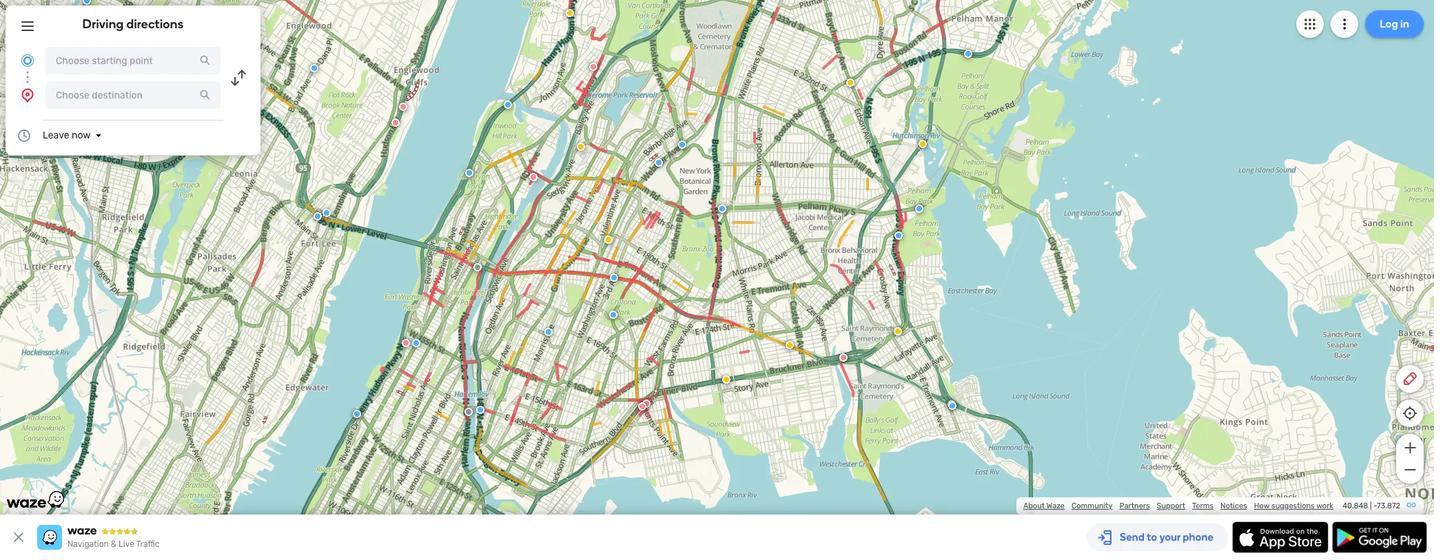 Task type: locate. For each thing, give the bounding box(es) containing it.
support
[[1157, 502, 1185, 511]]

leave now
[[43, 130, 91, 141]]

driving directions
[[82, 17, 184, 32]]

about waze link
[[1023, 502, 1065, 511]]

40.848 | -73.872
[[1343, 502, 1400, 511]]

about waze community partners support terms notices how suggestions work
[[1023, 502, 1334, 511]]

support link
[[1157, 502, 1185, 511]]

2 horizontal spatial road closed image
[[642, 400, 651, 408]]

police image
[[83, 0, 91, 5], [964, 50, 972, 58], [655, 159, 663, 167], [610, 274, 618, 282], [544, 328, 553, 336], [948, 400, 956, 409], [948, 402, 957, 410]]

0 vertical spatial hazard image
[[846, 79, 855, 87]]

2 vertical spatial road closed image
[[642, 400, 651, 408]]

police image
[[310, 64, 318, 72], [504, 101, 512, 109], [678, 141, 686, 149], [465, 169, 473, 177], [718, 205, 726, 213], [915, 205, 923, 213], [323, 209, 331, 217], [314, 212, 322, 221], [895, 232, 903, 240], [609, 311, 617, 319], [412, 339, 420, 347], [476, 406, 484, 414], [353, 410, 361, 418]]

community
[[1072, 502, 1113, 511]]

driving
[[82, 17, 124, 32]]

pencil image
[[1402, 371, 1418, 387]]

road closed image
[[589, 63, 597, 71], [399, 103, 407, 111], [529, 173, 538, 181], [839, 354, 848, 362], [638, 402, 646, 411]]

zoom out image
[[1401, 462, 1419, 478]]

73.872
[[1377, 502, 1400, 511]]

1 horizontal spatial road closed image
[[402, 339, 410, 347]]

0 horizontal spatial hazard image
[[577, 143, 585, 151]]

navigation & live traffic
[[68, 540, 159, 549]]

2 horizontal spatial hazard image
[[894, 327, 902, 336]]

terms
[[1192, 502, 1214, 511]]

accident image
[[464, 408, 473, 416]]

|
[[1370, 502, 1372, 511]]

hazard image
[[846, 79, 855, 87], [577, 143, 585, 151], [894, 327, 902, 336]]

hazard image
[[566, 9, 574, 17], [919, 140, 927, 148], [604, 236, 613, 244], [786, 341, 794, 349], [722, 376, 731, 384]]

link image
[[1406, 500, 1417, 511]]

directions
[[126, 17, 184, 32]]

about
[[1023, 502, 1045, 511]]

partners link
[[1120, 502, 1150, 511]]

1 vertical spatial hazard image
[[577, 143, 585, 151]]

1 vertical spatial road closed image
[[402, 339, 410, 347]]

2 vertical spatial hazard image
[[894, 327, 902, 336]]

how
[[1254, 502, 1270, 511]]

suggestions
[[1272, 502, 1315, 511]]

road closed image
[[391, 119, 400, 127], [402, 339, 410, 347], [642, 400, 651, 408]]

0 horizontal spatial road closed image
[[391, 119, 400, 127]]

leave
[[43, 130, 69, 141]]



Task type: vqa. For each thing, say whether or not it's contained in the screenshot.
18,
no



Task type: describe. For each thing, give the bounding box(es) containing it.
traffic
[[136, 540, 159, 549]]

-
[[1374, 502, 1377, 511]]

&
[[111, 540, 117, 549]]

40.848
[[1343, 502, 1368, 511]]

0 vertical spatial road closed image
[[391, 119, 400, 127]]

how suggestions work link
[[1254, 502, 1334, 511]]

notices link
[[1221, 502, 1247, 511]]

terms link
[[1192, 502, 1214, 511]]

live
[[119, 540, 134, 549]]

waze
[[1047, 502, 1065, 511]]

Choose starting point text field
[[45, 47, 221, 74]]

x image
[[10, 529, 27, 546]]

partners
[[1120, 502, 1150, 511]]

navigation
[[68, 540, 109, 549]]

notices
[[1221, 502, 1247, 511]]

zoom in image
[[1401, 440, 1419, 456]]

clock image
[[16, 127, 32, 144]]

now
[[72, 130, 91, 141]]

work
[[1316, 502, 1334, 511]]

accident image
[[473, 263, 482, 272]]

location image
[[19, 87, 36, 103]]

community link
[[1072, 502, 1113, 511]]

1 horizontal spatial hazard image
[[846, 79, 855, 87]]

Choose destination text field
[[45, 81, 221, 109]]

current location image
[[19, 52, 36, 69]]



